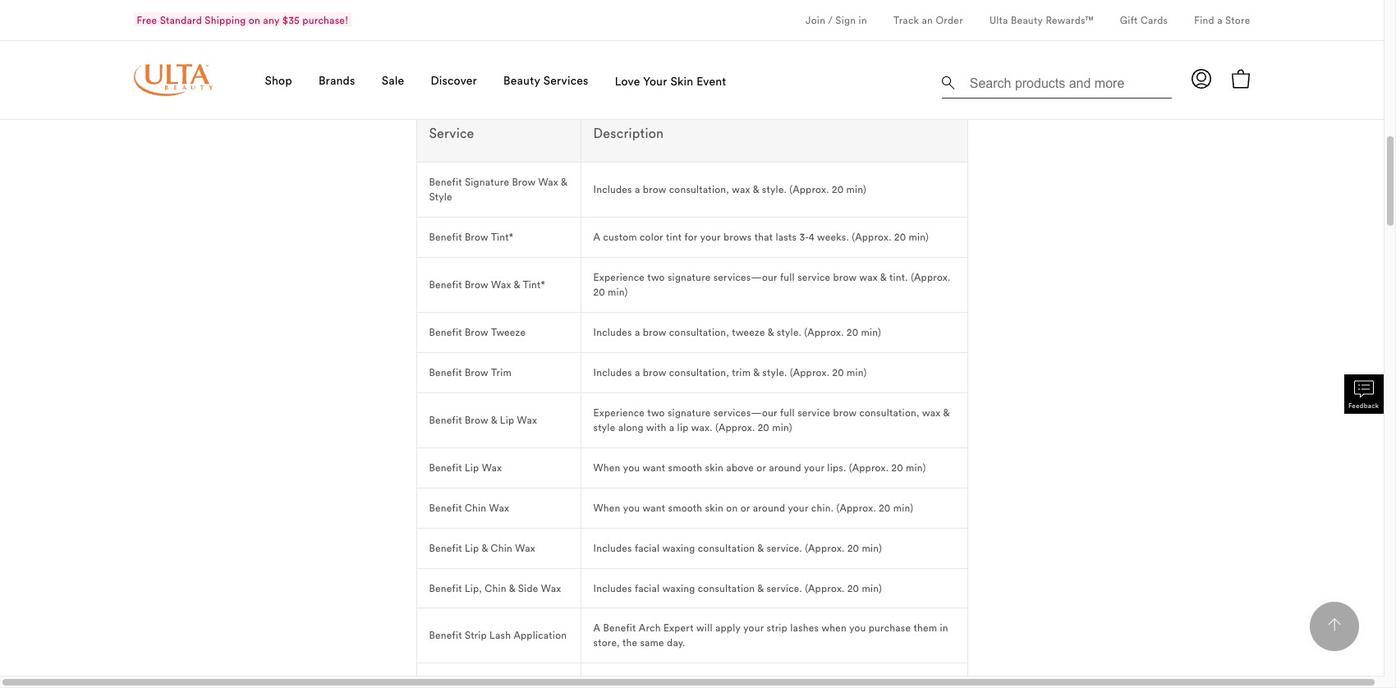 Task type: locate. For each thing, give the bounding box(es) containing it.
benefit lip wax
[[429, 461, 502, 474]]

experience inside experience two signature services—our full service brow consultation, wax & style along with a lip wax. (approx. 20 min)
[[594, 406, 645, 419]]

2 full from the top
[[780, 406, 795, 419]]

full inside experience two signature services—our full service brow wax & tint. (approx. 20 min)
[[780, 271, 795, 283]]

2 experience from the top
[[594, 406, 645, 419]]

chin.
[[811, 502, 834, 514]]

0 vertical spatial want
[[643, 461, 666, 474]]

0 horizontal spatial or
[[741, 502, 750, 514]]

services—our inside experience two signature services—our full service brow consultation, wax & style along with a lip wax. (approx. 20 min)
[[714, 406, 778, 419]]

find a store
[[1195, 14, 1251, 26]]

1 waxing from the top
[[663, 542, 695, 554]]

brow for includes a brow consultation, wax & style. (approx. 20 min)
[[643, 183, 667, 195]]

skin
[[671, 74, 694, 88]]

includes a brow consultation, trim & style. (approx. 20 min)
[[594, 366, 867, 378]]

around right above
[[769, 461, 802, 474]]

benefit for benefit lip & chin wax
[[429, 542, 462, 554]]

0 vertical spatial consultation
[[698, 542, 755, 554]]

brow for includes a brow consultation, tweeze & style. (approx. 20 min)
[[643, 326, 667, 338]]

service inside experience two signature services—our full service brow consultation, wax & style along with a lip wax. (approx. 20 min)
[[798, 406, 831, 419]]

experience two signature services—our full service brow wax & tint. (approx. 20 min)
[[594, 271, 951, 298]]

(approx. right wax.
[[715, 421, 755, 433]]

chin
[[465, 502, 487, 514], [491, 542, 513, 554], [485, 582, 507, 594]]

& inside experience two signature services—our full service brow consultation, wax & style along with a lip wax. (approx. 20 min)
[[943, 406, 950, 419]]

a for includes a brow consultation, wax & style. (approx. 20 min)
[[635, 183, 640, 195]]

0 vertical spatial style.
[[762, 183, 787, 195]]

wax left style
[[517, 414, 537, 426]]

1 vertical spatial experience
[[594, 406, 645, 419]]

3 includes from the top
[[594, 366, 632, 378]]

chin up benefit lip & chin wax
[[465, 502, 487, 514]]

1 facial from the top
[[635, 542, 660, 554]]

2 vertical spatial style.
[[763, 366, 787, 378]]

lip
[[500, 414, 514, 426], [465, 461, 479, 474], [465, 542, 479, 554]]

min) inside experience two signature services—our full service brow wax & tint. (approx. 20 min)
[[608, 286, 628, 298]]

benefit brow wax & tint*
[[429, 278, 546, 291]]

2 waxing from the top
[[663, 582, 695, 594]]

benefit down benefit chin wax
[[429, 542, 462, 554]]

benefit for benefit brow wax & tint*
[[429, 278, 462, 291]]

1 includes from the top
[[594, 183, 632, 195]]

1 horizontal spatial in
[[940, 622, 949, 635]]

0 vertical spatial service
[[798, 271, 831, 283]]

two inside experience two signature services—our full service brow consultation, wax & style along with a lip wax. (approx. 20 min)
[[648, 406, 665, 419]]

beauty right ulta
[[1011, 14, 1043, 26]]

brow up benefit brow tweeze
[[465, 278, 489, 291]]

you
[[623, 461, 640, 474], [623, 502, 640, 514], [849, 622, 866, 635]]

benefit left strip
[[429, 630, 462, 642]]

benefit down style
[[429, 231, 462, 243]]

wax up benefit lip & chin wax
[[489, 502, 509, 514]]

on down above
[[726, 502, 738, 514]]

want
[[643, 461, 666, 474], [643, 502, 666, 514]]

brow down benefit brow trim on the bottom left of page
[[465, 414, 489, 426]]

1 horizontal spatial beauty
[[1011, 14, 1043, 26]]

service up lips.
[[798, 406, 831, 419]]

track
[[894, 14, 919, 26]]

20 inside experience two signature services—our full service brow consultation, wax & style along with a lip wax. (approx. 20 min)
[[758, 421, 770, 433]]

that
[[755, 231, 773, 243]]

services
[[544, 73, 589, 87]]

consultation down "when you want smooth skin on or around your chin. (approx. 20 min)"
[[698, 542, 755, 554]]

benefit up style
[[429, 176, 462, 188]]

1 want from the top
[[643, 461, 666, 474]]

color
[[640, 231, 664, 243]]

ulta
[[990, 14, 1008, 26]]

on left any
[[249, 14, 260, 26]]

style. right 'tweeze'
[[777, 326, 802, 338]]

1 a from the top
[[594, 231, 601, 243]]

lip up lip,
[[465, 542, 479, 554]]

2 service. from the top
[[767, 582, 802, 594]]

custom
[[603, 231, 637, 243]]

1 vertical spatial tint*
[[523, 278, 546, 291]]

full
[[780, 271, 795, 283], [780, 406, 795, 419]]

0 vertical spatial waxing
[[663, 542, 695, 554]]

1 vertical spatial or
[[741, 502, 750, 514]]

wax
[[538, 176, 559, 188], [491, 278, 511, 291], [517, 414, 537, 426], [482, 461, 502, 474], [489, 502, 509, 514], [515, 542, 535, 554], [541, 582, 561, 594]]

a inside experience two signature services—our full service brow consultation, wax & style along with a lip wax. (approx. 20 min)
[[669, 421, 675, 433]]

expert
[[664, 622, 694, 635]]

0 vertical spatial you
[[623, 461, 640, 474]]

0 vertical spatial two
[[648, 271, 665, 283]]

strip
[[767, 622, 788, 635]]

when you want smooth skin above or around your lips. (approx. 20 min)
[[594, 461, 926, 474]]

benefit for benefit strip lash application
[[429, 630, 462, 642]]

tint* up tweeze
[[523, 278, 546, 291]]

0 vertical spatial on
[[249, 14, 260, 26]]

0 vertical spatial lip
[[500, 414, 514, 426]]

1 vertical spatial when
[[594, 502, 621, 514]]

signature for min)
[[668, 271, 711, 283]]

style. right trim
[[763, 366, 787, 378]]

services—our for with
[[714, 406, 778, 419]]

wax up tweeze
[[491, 278, 511, 291]]

a inside find a store link
[[1218, 14, 1223, 26]]

style.
[[762, 183, 787, 195], [777, 326, 802, 338], [763, 366, 787, 378]]

full for wax
[[780, 271, 795, 283]]

discover button
[[431, 40, 477, 120]]

skin down when you want smooth skin above or around your lips. (approx. 20 min)
[[705, 502, 724, 514]]

two
[[648, 271, 665, 283], [648, 406, 665, 419]]

includes facial waxing consultation & service. (approx. 20 min) down "when you want smooth skin on or around your chin. (approx. 20 min)"
[[594, 542, 882, 554]]

discover
[[431, 73, 477, 87]]

2 when from the top
[[594, 502, 621, 514]]

0 vertical spatial skin
[[705, 461, 724, 474]]

signature up lip
[[668, 406, 711, 419]]

1 two from the top
[[648, 271, 665, 283]]

None search field
[[942, 62, 1172, 102]]

benefit
[[429, 176, 462, 188], [429, 231, 462, 243], [429, 278, 462, 291], [429, 326, 462, 338], [429, 366, 462, 378], [429, 414, 462, 426], [429, 461, 462, 474], [429, 502, 462, 514], [429, 542, 462, 554], [429, 582, 462, 594], [603, 622, 636, 635], [429, 630, 462, 642]]

log in to your ulta account image
[[1191, 69, 1211, 88]]

a left custom
[[594, 231, 601, 243]]

you for when you want smooth skin above or around your lips. (approx. 20 min)
[[623, 461, 640, 474]]

1 vertical spatial facial
[[635, 582, 660, 594]]

1 experience from the top
[[594, 271, 645, 283]]

service down 4
[[798, 271, 831, 283]]

two inside experience two signature services—our full service brow wax & tint. (approx. 20 min)
[[648, 271, 665, 283]]

0 vertical spatial facial
[[635, 542, 660, 554]]

in inside a benefit arch expert will apply your strip lashes when you purchase them in store, the same day.
[[940, 622, 949, 635]]

1 vertical spatial signature
[[668, 406, 711, 419]]

experience for 20
[[594, 271, 645, 283]]

in
[[859, 14, 867, 26], [940, 622, 949, 635]]

lip for &
[[465, 542, 479, 554]]

when for when you want smooth skin above or around your lips. (approx. 20 min)
[[594, 461, 621, 474]]

service. up strip
[[767, 582, 802, 594]]

your
[[700, 231, 721, 243], [804, 461, 825, 474], [788, 502, 809, 514], [744, 622, 764, 635]]

beauty
[[1011, 14, 1043, 26], [503, 73, 541, 87]]

wax up "side"
[[515, 542, 535, 554]]

style
[[429, 190, 453, 203]]

1 vertical spatial consultation
[[698, 582, 755, 594]]

2 skin from the top
[[705, 502, 724, 514]]

two up with
[[648, 406, 665, 419]]

min)
[[846, 183, 867, 195], [909, 231, 929, 243], [608, 286, 628, 298], [861, 326, 882, 338], [847, 366, 867, 378], [772, 421, 793, 433], [906, 461, 926, 474], [893, 502, 914, 514], [862, 542, 882, 554], [862, 582, 882, 594]]

facial for benefit lip, chin & side wax
[[635, 582, 660, 594]]

0 vertical spatial in
[[859, 14, 867, 26]]

consultation, for tweeze
[[669, 326, 729, 338]]

love
[[615, 74, 640, 88]]

a
[[1218, 14, 1223, 26], [635, 183, 640, 195], [635, 326, 640, 338], [635, 366, 640, 378], [669, 421, 675, 433]]

benefit inside benefit signature brow wax & style
[[429, 176, 462, 188]]

(approx. up when
[[805, 582, 845, 594]]

2 smooth from the top
[[668, 502, 703, 514]]

5 includes from the top
[[594, 582, 632, 594]]

strip
[[465, 630, 487, 642]]

1 vertical spatial wax
[[860, 271, 878, 283]]

around
[[769, 461, 802, 474], [753, 502, 785, 514]]

20
[[832, 183, 844, 195], [895, 231, 906, 243], [594, 286, 605, 298], [847, 326, 859, 338], [833, 366, 844, 378], [758, 421, 770, 433], [892, 461, 903, 474], [879, 502, 891, 514], [848, 542, 859, 554], [848, 582, 859, 594]]

1 vertical spatial you
[[623, 502, 640, 514]]

your inside a benefit arch expert will apply your strip lashes when you purchase them in store, the same day.
[[744, 622, 764, 635]]

signature
[[668, 271, 711, 283], [668, 406, 711, 419]]

benefit for benefit brow tint*
[[429, 231, 462, 243]]

0 vertical spatial service.
[[767, 542, 802, 554]]

benefit up the
[[603, 622, 636, 635]]

benefit up benefit brow trim on the bottom left of page
[[429, 326, 462, 338]]

a inside a benefit arch expert will apply your strip lashes when you purchase them in store, the same day.
[[594, 622, 601, 635]]

0 vertical spatial smooth
[[668, 461, 703, 474]]

skin left above
[[705, 461, 724, 474]]

includes for benefit signature brow wax & style
[[594, 183, 632, 195]]

benefit up the benefit lip wax
[[429, 414, 462, 426]]

around down when you want smooth skin above or around your lips. (approx. 20 min)
[[753, 502, 785, 514]]

1 horizontal spatial wax
[[860, 271, 878, 283]]

sale
[[382, 73, 404, 87]]

includes for benefit brow tweeze
[[594, 326, 632, 338]]

1 vertical spatial waxing
[[663, 582, 695, 594]]

1 vertical spatial style.
[[777, 326, 802, 338]]

2 service from the top
[[798, 406, 831, 419]]

shop
[[265, 73, 292, 87]]

0 vertical spatial wax
[[732, 183, 751, 195]]

1 vertical spatial full
[[780, 406, 795, 419]]

ulta beauty rewards™
[[990, 14, 1094, 26]]

includes
[[594, 183, 632, 195], [594, 326, 632, 338], [594, 366, 632, 378], [594, 542, 632, 554], [594, 582, 632, 594]]

consultation up apply
[[698, 582, 755, 594]]

lip down trim
[[500, 414, 514, 426]]

signature
[[465, 176, 509, 188]]

beauty left services
[[503, 73, 541, 87]]

style. for wax
[[762, 183, 787, 195]]

0 vertical spatial a
[[594, 231, 601, 243]]

a for includes a brow consultation, trim & style. (approx. 20 min)
[[635, 366, 640, 378]]

1 skin from the top
[[705, 461, 724, 474]]

1 vertical spatial service.
[[767, 582, 802, 594]]

love your skin event link
[[615, 74, 727, 90]]

brow left trim
[[465, 366, 489, 378]]

1 smooth from the top
[[668, 461, 703, 474]]

full down lasts
[[780, 271, 795, 283]]

2 facial from the top
[[635, 582, 660, 594]]

2 want from the top
[[643, 502, 666, 514]]

services—our
[[714, 271, 778, 283], [714, 406, 778, 419]]

1 service. from the top
[[767, 542, 802, 554]]

1 vertical spatial a
[[594, 622, 601, 635]]

around for on
[[753, 502, 785, 514]]

around for above
[[769, 461, 802, 474]]

1 service from the top
[[798, 271, 831, 283]]

2 vertical spatial you
[[849, 622, 866, 635]]

1 consultation from the top
[[698, 542, 755, 554]]

benefit down benefit brow tweeze
[[429, 366, 462, 378]]

shop button
[[265, 40, 292, 120]]

or right above
[[757, 461, 766, 474]]

0 vertical spatial full
[[780, 271, 795, 283]]

1 full from the top
[[780, 271, 795, 283]]

benefit for benefit lip wax
[[429, 461, 462, 474]]

services—our down brows
[[714, 271, 778, 283]]

back to top image
[[1328, 619, 1341, 632]]

includes facial waxing consultation & service. (approx. 20 min)
[[594, 542, 882, 554], [594, 582, 882, 594]]

services—our inside experience two signature services—our full service brow wax & tint. (approx. 20 min)
[[714, 271, 778, 283]]

1 vertical spatial two
[[648, 406, 665, 419]]

experience down custom
[[594, 271, 645, 283]]

0 horizontal spatial on
[[249, 14, 260, 26]]

full up when you want smooth skin above or around your lips. (approx. 20 min)
[[780, 406, 795, 419]]

above
[[726, 461, 754, 474]]

brow
[[512, 176, 536, 188], [465, 231, 489, 243], [465, 278, 489, 291], [465, 326, 489, 338], [465, 366, 489, 378], [465, 414, 489, 426]]

1 vertical spatial includes facial waxing consultation & service. (approx. 20 min)
[[594, 582, 882, 594]]

waxing for benefit lip & chin wax
[[663, 542, 695, 554]]

2 vertical spatial lip
[[465, 542, 479, 554]]

two down color
[[648, 271, 665, 283]]

your left strip
[[744, 622, 764, 635]]

1 when from the top
[[594, 461, 621, 474]]

beauty services button
[[503, 40, 589, 120]]

2 includes facial waxing consultation & service. (approx. 20 min) from the top
[[594, 582, 882, 594]]

1 vertical spatial in
[[940, 622, 949, 635]]

2 two from the top
[[648, 406, 665, 419]]

benefit down the benefit lip wax
[[429, 502, 462, 514]]

beauty services
[[503, 73, 589, 87]]

brow inside experience two signature services—our full service brow consultation, wax & style along with a lip wax. (approx. 20 min)
[[833, 406, 857, 419]]

wax right 'signature'
[[538, 176, 559, 188]]

0 vertical spatial around
[[769, 461, 802, 474]]

0 vertical spatial chin
[[465, 502, 487, 514]]

1 vertical spatial services—our
[[714, 406, 778, 419]]

2 horizontal spatial wax
[[922, 406, 941, 419]]

(approx. up 4
[[790, 183, 829, 195]]

brow
[[643, 183, 667, 195], [833, 271, 857, 283], [643, 326, 667, 338], [643, 366, 667, 378], [833, 406, 857, 419]]

or
[[757, 461, 766, 474], [741, 502, 750, 514]]

style. up that
[[762, 183, 787, 195]]

0 vertical spatial experience
[[594, 271, 645, 283]]

0 horizontal spatial in
[[859, 14, 867, 26]]

1 horizontal spatial or
[[757, 461, 766, 474]]

1 vertical spatial service
[[798, 406, 831, 419]]

1 vertical spatial chin
[[491, 542, 513, 554]]

free
[[137, 14, 157, 26]]

waxing
[[663, 542, 695, 554], [663, 582, 695, 594]]

0 vertical spatial signature
[[668, 271, 711, 283]]

1 vertical spatial want
[[643, 502, 666, 514]]

1 vertical spatial smooth
[[668, 502, 703, 514]]

lashes
[[790, 622, 819, 635]]

lip up benefit chin wax
[[465, 461, 479, 474]]

service
[[798, 271, 831, 283], [798, 406, 831, 419]]

0 vertical spatial includes facial waxing consultation & service. (approx. 20 min)
[[594, 542, 882, 554]]

0 vertical spatial services—our
[[714, 271, 778, 283]]

consultation for benefit lip, chin & side wax
[[698, 582, 755, 594]]

experience up the along
[[594, 406, 645, 419]]

a up store, in the bottom left of the page
[[594, 622, 601, 635]]

2 consultation from the top
[[698, 582, 755, 594]]

brow up benefit brow wax & tint*
[[465, 231, 489, 243]]

service inside experience two signature services—our full service brow wax & tint. (approx. 20 min)
[[798, 271, 831, 283]]

0 vertical spatial beauty
[[1011, 14, 1043, 26]]

or down above
[[741, 502, 750, 514]]

0 vertical spatial or
[[757, 461, 766, 474]]

includes for benefit lip, chin & side wax
[[594, 582, 632, 594]]

in right them
[[940, 622, 949, 635]]

3-
[[800, 231, 809, 243]]

signature inside experience two signature services—our full service brow wax & tint. (approx. 20 min)
[[668, 271, 711, 283]]

signature down the for
[[668, 271, 711, 283]]

wax up benefit chin wax
[[482, 461, 502, 474]]

2 signature from the top
[[668, 406, 711, 419]]

0 horizontal spatial tint*
[[491, 231, 514, 243]]

application
[[514, 630, 567, 642]]

brow left tweeze
[[465, 326, 489, 338]]

find a store link
[[1195, 14, 1251, 29]]

1 vertical spatial around
[[753, 502, 785, 514]]

want for when you want smooth skin above or around your lips. (approx. 20 min)
[[643, 461, 666, 474]]

chin up benefit lip, chin & side wax
[[491, 542, 513, 554]]

2 vertical spatial wax
[[922, 406, 941, 419]]

when for when you want smooth skin on or around your chin. (approx. 20 min)
[[594, 502, 621, 514]]

1 vertical spatial lip
[[465, 461, 479, 474]]

benefit up benefit chin wax
[[429, 461, 462, 474]]

facial
[[635, 542, 660, 554], [635, 582, 660, 594]]

benefit lip, chin & side wax
[[429, 582, 561, 594]]

1 vertical spatial beauty
[[503, 73, 541, 87]]

(approx. right tint. at top right
[[911, 271, 951, 283]]

2 includes from the top
[[594, 326, 632, 338]]

1 services—our from the top
[[714, 271, 778, 283]]

feedback
[[1349, 401, 1380, 409]]

full inside experience two signature services—our full service brow consultation, wax & style along with a lip wax. (approx. 20 min)
[[780, 406, 795, 419]]

trim
[[491, 366, 512, 378]]

1 vertical spatial on
[[726, 502, 738, 514]]

tint* down benefit signature brow wax & style at the top left
[[491, 231, 514, 243]]

includes for benefit brow trim
[[594, 366, 632, 378]]

0 vertical spatial when
[[594, 461, 621, 474]]

shipping
[[205, 14, 246, 26]]

chin right lip,
[[485, 582, 507, 594]]

brow right 'signature'
[[512, 176, 536, 188]]

go to ulta beauty homepage image
[[133, 64, 212, 96]]

two for min)
[[648, 271, 665, 283]]

services—our down trim
[[714, 406, 778, 419]]

2 a from the top
[[594, 622, 601, 635]]

0 horizontal spatial wax
[[732, 183, 751, 195]]

benefit for benefit brow & lip wax
[[429, 414, 462, 426]]

signature inside experience two signature services—our full service brow consultation, wax & style along with a lip wax. (approx. 20 min)
[[668, 406, 711, 419]]

lasts
[[776, 231, 797, 243]]

brow for trim
[[465, 366, 489, 378]]

experience inside experience two signature services—our full service brow wax & tint. (approx. 20 min)
[[594, 271, 645, 283]]

service. down "when you want smooth skin on or around your chin. (approx. 20 min)"
[[767, 542, 802, 554]]

a
[[594, 231, 601, 243], [594, 622, 601, 635]]

benefit left lip,
[[429, 582, 462, 594]]

0 items in bag image
[[1231, 69, 1251, 89]]

benefit down benefit brow tint*
[[429, 278, 462, 291]]

1 includes facial waxing consultation & service. (approx. 20 min) from the top
[[594, 542, 882, 554]]

consultation, for wax
[[669, 183, 729, 195]]

4 includes from the top
[[594, 542, 632, 554]]

1 signature from the top
[[668, 271, 711, 283]]

includes facial waxing consultation & service. (approx. 20 min) up apply
[[594, 582, 882, 594]]

in right sign
[[859, 14, 867, 26]]

1 vertical spatial skin
[[705, 502, 724, 514]]

2 services—our from the top
[[714, 406, 778, 419]]

a for a benefit arch expert will apply your strip lashes when you purchase them in store, the same day.
[[594, 622, 601, 635]]



Task type: describe. For each thing, give the bounding box(es) containing it.
full for consultation,
[[780, 406, 795, 419]]

wax inside experience two signature services—our full service brow wax & tint. (approx. 20 min)
[[860, 271, 878, 283]]

brow for tweeze
[[465, 326, 489, 338]]

your left chin.
[[788, 502, 809, 514]]

(approx. right weeks.
[[852, 231, 892, 243]]

smooth for on
[[668, 502, 703, 514]]

purchase!
[[303, 14, 348, 26]]

tweeze
[[732, 326, 765, 338]]

style. for trim
[[763, 366, 787, 378]]

service. for benefit lip & chin wax
[[767, 542, 802, 554]]

sale button
[[382, 40, 404, 120]]

brow for tint*
[[465, 231, 489, 243]]

1 horizontal spatial on
[[726, 502, 738, 514]]

(approx. right chin.
[[837, 502, 876, 514]]

experience for along
[[594, 406, 645, 419]]

cards
[[1141, 14, 1168, 26]]

(approx. down chin.
[[805, 542, 845, 554]]

(approx. up experience two signature services—our full service brow consultation, wax & style along with a lip wax. (approx. 20 min)
[[790, 366, 830, 378]]

benefit brow trim
[[429, 366, 512, 378]]

& inside experience two signature services—our full service brow wax & tint. (approx. 20 min)
[[880, 271, 887, 283]]

apply
[[715, 622, 741, 635]]

(approx. inside experience two signature services—our full service brow consultation, wax & style along with a lip wax. (approx. 20 min)
[[715, 421, 755, 433]]

them
[[914, 622, 937, 635]]

lip,
[[465, 582, 482, 594]]

0 horizontal spatial beauty
[[503, 73, 541, 87]]

a benefit arch expert will apply your strip lashes when you purchase them in store, the same day.
[[594, 622, 949, 649]]

will
[[697, 622, 713, 635]]

join / sign in button
[[806, 0, 867, 40]]

ulta beauty rewards™ button
[[990, 0, 1094, 40]]

tweeze
[[491, 326, 526, 338]]

your right the for
[[700, 231, 721, 243]]

service for wax
[[798, 271, 831, 283]]

consultation, for trim
[[669, 366, 729, 378]]

a for find a store
[[1218, 14, 1223, 26]]

includes a brow consultation, wax & style. (approx. 20 min)
[[594, 183, 867, 195]]

waxing for benefit lip, chin & side wax
[[663, 582, 695, 594]]

service for consultation,
[[798, 406, 831, 419]]

join
[[806, 14, 826, 26]]

gift cards
[[1120, 14, 1168, 26]]

4
[[809, 231, 815, 243]]

lip
[[677, 421, 689, 433]]

a for a custom color tint for your brows that lasts 3-4 weeks. (approx. 20 min)
[[594, 231, 601, 243]]

benefit inside a benefit arch expert will apply your strip lashes when you purchase them in store, the same day.
[[603, 622, 636, 635]]

includes facial waxing consultation & service. (approx. 20 min) for benefit lip & chin wax
[[594, 542, 882, 554]]

$35
[[282, 14, 300, 26]]

brands button
[[319, 40, 355, 120]]

Search products and more search field
[[968, 66, 1167, 95]]

brow for &
[[465, 414, 489, 426]]

benefit brow tweeze
[[429, 326, 526, 338]]

join / sign in
[[806, 14, 867, 26]]

a custom color tint for your brows that lasts 3-4 weeks. (approx. 20 min)
[[594, 231, 929, 243]]

free standard shipping on any $35 purchase!
[[137, 14, 348, 26]]

skin for on
[[705, 502, 724, 514]]

when
[[822, 622, 847, 635]]

want for when you want smooth skin on or around your chin. (approx. 20 min)
[[643, 502, 666, 514]]

benefit for benefit chin wax
[[429, 502, 462, 514]]

2 vertical spatial chin
[[485, 582, 507, 594]]

benefit for benefit lip, chin & side wax
[[429, 582, 462, 594]]

purchase
[[869, 622, 911, 635]]

your left lips.
[[804, 461, 825, 474]]

along
[[618, 421, 644, 433]]

event
[[697, 74, 727, 88]]

same
[[640, 637, 664, 649]]

messages bubble square menu image
[[1355, 379, 1374, 399]]

standard
[[160, 14, 202, 26]]

a for includes a brow consultation, tweeze & style. (approx. 20 min)
[[635, 326, 640, 338]]

style
[[594, 421, 616, 433]]

store,
[[594, 637, 620, 649]]

includes a brow consultation, tweeze & style. (approx. 20 min)
[[594, 326, 882, 338]]

includes facial waxing consultation & service. (approx. 20 min) for benefit lip, chin & side wax
[[594, 582, 882, 594]]

track an order link
[[894, 14, 963, 29]]

includes for benefit lip & chin wax
[[594, 542, 632, 554]]

for
[[685, 231, 698, 243]]

/
[[828, 14, 833, 26]]

description
[[594, 125, 664, 142]]

or for on
[[741, 502, 750, 514]]

lips.
[[827, 461, 847, 474]]

& inside benefit signature brow wax & style
[[561, 176, 568, 188]]

with
[[646, 421, 667, 433]]

benefit chin wax
[[429, 502, 509, 514]]

(approx. inside experience two signature services—our full service brow wax & tint. (approx. 20 min)
[[911, 271, 951, 283]]

facial for benefit lip & chin wax
[[635, 542, 660, 554]]

(approx. down experience two signature services—our full service brow wax & tint. (approx. 20 min)
[[804, 326, 844, 338]]

benefit for benefit brow trim
[[429, 366, 462, 378]]

consultation for benefit lip & chin wax
[[698, 542, 755, 554]]

tint.
[[890, 271, 908, 283]]

benefit brow & lip wax
[[429, 414, 537, 426]]

brow for wax
[[465, 278, 489, 291]]

wax.
[[691, 421, 713, 433]]

gift cards link
[[1120, 14, 1168, 29]]

benefit lip & chin wax
[[429, 542, 535, 554]]

benefit brow tint*
[[429, 231, 514, 243]]

service
[[429, 125, 474, 142]]

lash
[[490, 630, 511, 642]]

gift
[[1120, 14, 1138, 26]]

brow for includes a brow consultation, trim & style. (approx. 20 min)
[[643, 366, 667, 378]]

tint
[[666, 231, 682, 243]]

0 vertical spatial tint*
[[491, 231, 514, 243]]

store
[[1226, 14, 1251, 26]]

wax inside benefit signature brow wax & style
[[538, 176, 559, 188]]

20 inside experience two signature services—our full service brow wax & tint. (approx. 20 min)
[[594, 286, 605, 298]]

your
[[643, 74, 668, 88]]

wax inside experience two signature services—our full service brow consultation, wax & style along with a lip wax. (approx. 20 min)
[[922, 406, 941, 419]]

when you want smooth skin on or around your chin. (approx. 20 min)
[[594, 502, 914, 514]]

sign
[[836, 14, 856, 26]]

brands
[[319, 73, 355, 87]]

style. for tweeze
[[777, 326, 802, 338]]

1 horizontal spatial tint*
[[523, 278, 546, 291]]

brows
[[724, 231, 752, 243]]

track an order
[[894, 14, 963, 26]]

services—our for min)
[[714, 271, 778, 283]]

signature for with
[[668, 406, 711, 419]]

you for when you want smooth skin on or around your chin. (approx. 20 min)
[[623, 502, 640, 514]]

benefit for benefit signature brow wax & style
[[429, 176, 462, 188]]

benefit signature brow wax & style
[[429, 176, 568, 203]]

wax right "side"
[[541, 582, 561, 594]]

trim
[[732, 366, 751, 378]]

service. for benefit lip, chin & side wax
[[767, 582, 802, 594]]

love your skin event
[[615, 74, 727, 88]]

weeks.
[[817, 231, 849, 243]]

benefit strip lash application
[[429, 630, 567, 642]]

an
[[922, 14, 933, 26]]

brow inside benefit signature brow wax & style
[[512, 176, 536, 188]]

lip for wax
[[465, 461, 479, 474]]

the
[[623, 637, 638, 649]]

(approx. right lips.
[[849, 461, 889, 474]]

day.
[[667, 637, 686, 649]]

side
[[518, 582, 538, 594]]

min) inside experience two signature services—our full service brow consultation, wax & style along with a lip wax. (approx. 20 min)
[[772, 421, 793, 433]]

skin for above
[[705, 461, 724, 474]]

benefit for benefit brow tweeze
[[429, 326, 462, 338]]

brow inside experience two signature services—our full service brow wax & tint. (approx. 20 min)
[[833, 271, 857, 283]]

rewards™
[[1046, 14, 1094, 26]]

you inside a benefit arch expert will apply your strip lashes when you purchase them in store, the same day.
[[849, 622, 866, 635]]

or for above
[[757, 461, 766, 474]]

consultation, inside experience two signature services—our full service brow consultation, wax & style along with a lip wax. (approx. 20 min)
[[860, 406, 920, 419]]

find
[[1195, 14, 1215, 26]]

order
[[936, 14, 963, 26]]

smooth for above
[[668, 461, 703, 474]]

in inside button
[[859, 14, 867, 26]]

two for with
[[648, 406, 665, 419]]



Task type: vqa. For each thing, say whether or not it's contained in the screenshot.


